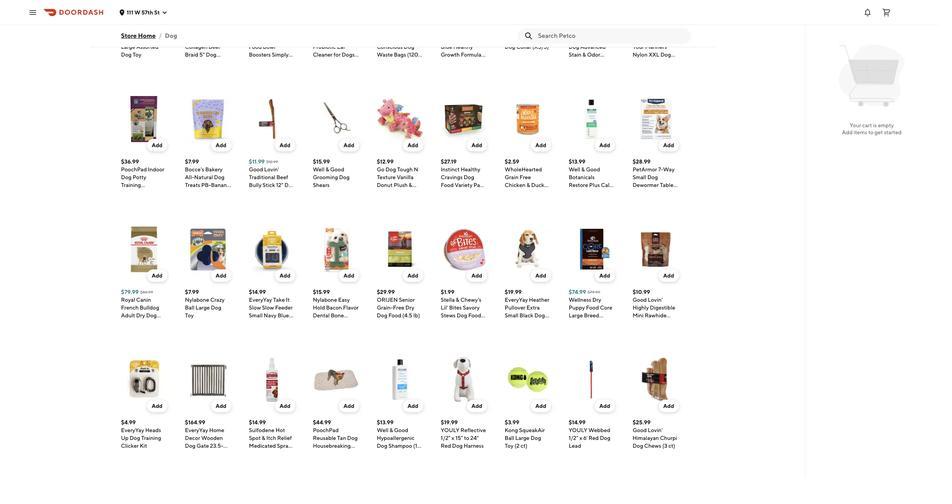 Task type: locate. For each thing, give the bounding box(es) containing it.
$13.99 up hypoallergenic
[[377, 420, 394, 426]]

1 vertical spatial $7.99
[[185, 289, 199, 296]]

1/2" up lead
[[569, 436, 578, 442]]

well for well & good hypoallergenic dog shampoo (16 oz)
[[377, 428, 389, 434]]

1 vertical spatial to
[[464, 436, 469, 442]]

lovin' up traditional
[[264, 167, 279, 173]]

$15.99 for well
[[313, 159, 330, 165]]

add for $19.99 everyyay heather pullover extra small black dog harness
[[535, 273, 546, 279]]

w left x
[[195, 451, 200, 458]]

instinct healthy cravings dog food variety pack (3 oz x 12 ct) image
[[441, 96, 487, 142]]

grooming
[[313, 174, 338, 181]]

good up hypoallergenic
[[394, 428, 408, 434]]

good inside $13.99 well & good hypoallergenic dog shampoo (16 oz)
[[394, 428, 408, 434]]

add for $7.99 nylabone crazy ball large dog toy
[[216, 273, 226, 279]]

dogs down ear on the left of the page
[[342, 52, 355, 58]]

poochpad down $36.99
[[121, 167, 147, 173]]

1 horizontal spatial beef
[[277, 174, 288, 181]]

empty retail cart image
[[835, 39, 909, 113]]

oz down the "cravings"
[[447, 190, 453, 196]]

heads
[[145, 428, 161, 434]]

odor
[[587, 52, 600, 58]]

oz) right (8
[[277, 451, 285, 458]]

home up wooden
[[209, 428, 224, 434]]

dental
[[313, 313, 330, 319]]

shreds
[[249, 59, 266, 66]]

poochpad
[[121, 167, 147, 173], [313, 428, 339, 434]]

0 horizontal spatial wellness
[[249, 36, 272, 42]]

add for $28.99 petarmor 7-way small dog dewormer tablets (6 ct)
[[663, 142, 674, 149]]

& up eliminator
[[583, 52, 586, 58]]

(3 down "churpi" at right bottom
[[662, 443, 667, 450]]

1 horizontal spatial $12.99
[[266, 160, 278, 164]]

1 horizontal spatial (6
[[633, 190, 638, 196]]

x down the "cravings"
[[454, 190, 457, 196]]

tablets
[[660, 182, 678, 189]]

training inside $4.99 everyyay heads up dog training clicker kit
[[141, 436, 161, 442]]

youly
[[441, 428, 460, 434], [569, 428, 587, 434]]

everyyay inside $14.99 everyyay take it slow slow feeder small navy blue dog bowl
[[249, 297, 272, 303]]

0 horizontal spatial well
[[313, 167, 325, 173]]

large inside $3.99 kong squeakair ball large dog toy (2 ct)
[[515, 436, 530, 442]]

1 vertical spatial pack
[[474, 182, 486, 189]]

home up the assorted
[[138, 32, 156, 39]]

1 vertical spatial red
[[441, 443, 451, 450]]

1/2" for red
[[441, 436, 451, 442]]

chews
[[185, 59, 202, 66], [249, 190, 266, 196], [644, 443, 661, 450]]

$19.99 up '15"'
[[441, 420, 458, 426]]

1 horizontal spatial 12
[[458, 190, 463, 196]]

& down deboned at the right bottom of the page
[[569, 329, 572, 335]]

2 chicken from the left
[[593, 321, 614, 327]]

1 vertical spatial your
[[850, 122, 861, 129]]

beef inside good lovin' 95% collagen beef braid 5" dog chews (3 ct)
[[209, 44, 220, 50]]

0 horizontal spatial chicken
[[441, 321, 462, 327]]

everyyay down $164.99
[[185, 428, 208, 434]]

dry inside the $79.99 $86.99 royal canin french bulldog adult dry dog food (17 lb)
[[136, 313, 145, 319]]

0 vertical spatial $19.99
[[505, 289, 522, 296]]

beef down 95%
[[209, 44, 220, 50]]

lead
[[569, 443, 581, 450]]

0 vertical spatial w
[[134, 9, 140, 15]]

$14.99 inside $14.99 sulfodene hot spot & itch relief medicated spray for dogs (8 oz)
[[249, 420, 266, 426]]

$27.19 instinct healthy cravings dog food variety pack (3 oz x 12 ct)
[[441, 159, 486, 196]]

0 horizontal spatial your
[[633, 44, 644, 50]]

(6 inside $28.99 petarmor 7-way small dog dewormer tablets (6 ct)
[[633, 190, 638, 196]]

chews down himalayan
[[644, 443, 661, 450]]

0 vertical spatial 12
[[270, 75, 276, 81]]

111
[[127, 9, 133, 15]]

add for $79.99 $86.99 royal canin french bulldog adult dry dog food (17 lb)
[[152, 273, 162, 279]]

everyyay heather pullover extra small black dog harness image
[[505, 227, 551, 273]]

dog inside $14.99 everyyay take it slow slow feeder small navy blue dog bowl
[[249, 321, 259, 327]]

everyyay for $19.99 everyyay heather pullover extra small black dog harness
[[505, 297, 528, 303]]

pet inside the 'wellness pet food bowl boosters simply shreds wet dog food variety pack (2.8 oz x 12 ct)'
[[273, 36, 281, 42]]

1 horizontal spatial (2
[[515, 443, 520, 450]]

& left cats
[[313, 59, 316, 66]]

(6 inside $10.99 good lovin' highly digestible mini rawhide bones (6 ct)
[[649, 321, 655, 327]]

tan
[[337, 436, 346, 442]]

$79.99 inside $74.99 $79.99 wellness dry puppy food core large breed deboned chicken & turkey meal (24 lb)
[[588, 290, 600, 295]]

add for $7.99 bocce's bakery all-natural dog treats pb-banana chip recipe (6 oz)
[[216, 142, 226, 149]]

everyyay for $164.99 everyyay home decor wooden dog gate 23.5- 42" w x 30" h
[[185, 428, 208, 434]]

training
[[121, 182, 141, 189], [141, 436, 161, 442]]

x left 6'
[[580, 436, 582, 442]]

wholehearted grain free chicken & duck dinner minced in gravy adult wet all breeds dog food (12.5 oz) image
[[505, 96, 551, 142]]

$9.99 bootique celestial dog collar (xs/s)
[[505, 28, 551, 50]]

2 $15.99 from the top
[[313, 289, 330, 296]]

advanced
[[580, 44, 606, 50]]

$13.99 up botanicals
[[569, 159, 586, 165]]

turkey inside $74.99 $79.99 wellness dry puppy food core large breed deboned chicken & turkey meal (24 lb)
[[573, 329, 590, 335]]

webbed
[[589, 428, 610, 434]]

poochpad inside $44.99 poochpad reusable tan dog housebreaking pad (3 ct)
[[313, 428, 339, 434]]

1 horizontal spatial harness
[[505, 321, 525, 327]]

(2
[[134, 198, 139, 204], [515, 443, 520, 450]]

x right the (2.8 on the top of the page
[[266, 75, 269, 81]]

heather
[[529, 297, 549, 303]]

lavender
[[569, 190, 592, 196]]

good up highly
[[633, 297, 647, 303]]

$15.99 up 'grooming'
[[313, 159, 330, 165]]

petarmor 7-way small dog dewormer tablets (6 ct) image
[[633, 96, 679, 142]]

large for $7.99 nylabone crazy ball large dog toy
[[196, 305, 210, 311]]

everyyay inside $19.99 everyyay heather pullover extra small black dog harness
[[505, 297, 528, 303]]

(2.7
[[441, 329, 450, 335]]

restore
[[569, 182, 588, 189]]

$164.99 everyyay home decor wooden dog gate 23.5- 42" w x 30" h
[[185, 420, 224, 458]]

1/2" left '15"'
[[441, 436, 451, 442]]

2 1/2" from the left
[[569, 436, 578, 442]]

1 vertical spatial ball
[[505, 436, 514, 442]]

0 horizontal spatial $79.99
[[121, 289, 139, 296]]

0 horizontal spatial harness
[[464, 443, 484, 450]]

0 horizontal spatial 1/2"
[[441, 436, 451, 442]]

2 youly from the left
[[569, 428, 587, 434]]

red
[[589, 436, 599, 442], [441, 443, 451, 450]]

add for $36.99 poochpad indoor dog potty training replacement pads (2 ct)
[[152, 142, 162, 149]]

oz) inside skout's honor probiotic ear cleaner for dogs & cats (4 oz)
[[336, 59, 344, 66]]

bowl up boosters
[[263, 44, 275, 50]]

turkey inside $1.99 stella & chewy's lil' bites savory stews dog food chicken & turkey (2.7 oz)
[[467, 321, 484, 327]]

open menu image
[[28, 8, 38, 17]]

(6 down "rawhide"
[[649, 321, 655, 327]]

free
[[393, 305, 404, 311]]

w right 111
[[134, 9, 140, 15]]

42"
[[185, 451, 193, 458]]

turkey for deboned
[[573, 329, 590, 335]]

dog inside $15.99 well & good grooming dog shears
[[339, 174, 350, 181]]

1 vertical spatial $13.99
[[377, 420, 394, 426]]

1 1/2" from the left
[[441, 436, 451, 442]]

1 horizontal spatial well
[[377, 428, 389, 434]]

petarmor
[[633, 167, 657, 173]]

french
[[121, 305, 139, 311]]

$14.99 youly webbed 1/2" x 6' red dog lead
[[569, 420, 611, 450]]

variety down wet
[[263, 67, 281, 74]]

0 horizontal spatial $19.99
[[441, 420, 458, 426]]

dry up "core"
[[592, 297, 601, 303]]

oz inside $27.19 instinct healthy cravings dog food variety pack (3 oz x 12 ct)
[[447, 190, 453, 196]]

chicken up (24 on the bottom right of the page
[[593, 321, 614, 327]]

0 vertical spatial pack
[[282, 67, 294, 74]]

chicken for oz)
[[441, 321, 462, 327]]

1 vertical spatial turkey
[[573, 329, 590, 335]]

wellness up boosters
[[249, 36, 272, 42]]

0 vertical spatial (2
[[134, 198, 139, 204]]

1 horizontal spatial wellness
[[569, 297, 591, 303]]

pet
[[139, 36, 148, 42], [273, 36, 281, 42]]

0 horizontal spatial chews
[[185, 59, 202, 66]]

1 vertical spatial wellness
[[569, 297, 591, 303]]

1 youly from the left
[[441, 428, 460, 434]]

0 horizontal spatial turkey
[[467, 321, 484, 327]]

1 horizontal spatial small
[[505, 313, 518, 319]]

1/2" inside $19.99 youly reflective 1/2" x 15" to 24" red dog harness
[[441, 436, 451, 442]]

training down heads
[[141, 436, 161, 442]]

dogs inside skout's honor probiotic ear cleaner for dogs & cats (4 oz)
[[342, 52, 355, 58]]

2 nylabone from the left
[[313, 297, 337, 303]]

oz) right "(2.7"
[[451, 329, 459, 335]]

1 horizontal spatial pet
[[273, 36, 281, 42]]

good inside $13.99 well & good botanicals restore plus calm lavender dog conditioner (16 oz)
[[586, 167, 600, 173]]

add for $164.99 everyyay home decor wooden dog gate 23.5- 42" w x 30" h
[[216, 404, 226, 410]]

1 horizontal spatial w
[[195, 451, 200, 458]]

0 horizontal spatial $13.99
[[377, 420, 394, 426]]

chewy's
[[461, 297, 481, 303]]

your up items
[[850, 122, 861, 129]]

everyyay up manners
[[633, 36, 656, 42]]

chews inside good lovin' 95% collagen beef braid 5" dog chews (3 ct)
[[185, 59, 202, 66]]

to right '15"'
[[464, 436, 469, 442]]

ball for nylabone
[[185, 305, 194, 311]]

bowl inside $14.99 everyyay take it slow slow feeder small navy blue dog bowl
[[261, 321, 273, 327]]

add for $29.99 orijen senior grain-free dry dog food (4.5 lb)
[[408, 273, 418, 279]]

youly up '15"'
[[441, 428, 460, 434]]

add for $74.99 $79.99 wellness dry puppy food core large breed deboned chicken & turkey meal (24 lb)
[[599, 273, 610, 279]]

oz) down conditioner
[[569, 206, 576, 212]]

$14.99 for $14.99 youly webbed 1/2" x 6' red dog lead
[[569, 420, 586, 426]]

good inside the $11.99 $12.99 good lovin' traditional beef bully stick 12" dog chews (0.88 oz)
[[249, 167, 263, 173]]

0 vertical spatial to
[[868, 129, 874, 136]]

cravings
[[441, 174, 463, 181]]

2 horizontal spatial lb)
[[569, 336, 575, 343]]

training inside $36.99 poochpad indoor dog potty training replacement pads (2 ct)
[[121, 182, 141, 189]]

large for $12.99 kong pet stix large assorted dog toy
[[121, 44, 135, 50]]

(3 down 5"
[[203, 59, 208, 66]]

large inside $12.99 kong pet stix large assorted dog toy
[[121, 44, 135, 50]]

lb) right (17
[[143, 321, 150, 327]]

$19.99 up pullover
[[505, 289, 522, 296]]

1 vertical spatial dogs
[[257, 451, 270, 458]]

1/2"
[[441, 436, 451, 442], [569, 436, 578, 442]]

ct) inside $10.99 good lovin' highly digestible mini rawhide bones (6 ct)
[[656, 321, 662, 327]]

add for $10.99 good lovin' highly digestible mini rawhide bones (6 ct)
[[663, 273, 674, 279]]

0 vertical spatial dogs
[[342, 52, 355, 58]]

add for $25.99 good lovin' himalayan churpi dog chews (3 ct)
[[663, 404, 674, 410]]

0 horizontal spatial (16
[[413, 443, 421, 450]]

0 horizontal spatial for
[[249, 451, 256, 458]]

adult
[[121, 313, 135, 319]]

add for $13.99 well & good botanicals restore plus calm lavender dog conditioner (16 oz)
[[599, 142, 610, 149]]

0 vertical spatial for
[[334, 52, 341, 58]]

dog inside $28.99 petarmor 7-way small dog dewormer tablets (6 ct)
[[648, 174, 658, 181]]

oz right the (2.8 on the top of the page
[[260, 75, 265, 81]]

0 horizontal spatial slow
[[249, 305, 261, 311]]

training up replacement
[[121, 182, 141, 189]]

2 horizontal spatial (6
[[649, 321, 655, 327]]

ct) inside $28.99 petarmor 7-way small dog dewormer tablets (6 ct)
[[639, 190, 646, 196]]

1 horizontal spatial $13.99
[[569, 159, 586, 165]]

x left '15"'
[[452, 436, 454, 442]]

0 horizontal spatial ball
[[185, 305, 194, 311]]

$44.99
[[313, 420, 331, 426]]

small left "navy"
[[249, 313, 263, 319]]

$39.99
[[569, 28, 587, 34]]

1 horizontal spatial youly
[[569, 428, 587, 434]]

everyyay up "navy"
[[249, 297, 272, 303]]

$14.99 up 6'
[[569, 420, 586, 426]]

0 horizontal spatial variety
[[263, 67, 281, 74]]

111 w 57th st
[[127, 9, 160, 15]]

harness down black
[[505, 321, 525, 327]]

1 horizontal spatial slow
[[262, 305, 274, 311]]

manners
[[645, 44, 667, 50]]

good up botanicals
[[586, 167, 600, 173]]

well up 'grooming'
[[313, 167, 325, 173]]

nylabone inside $7.99 nylabone crazy ball large dog toy
[[185, 297, 209, 303]]

0 vertical spatial lb)
[[413, 313, 420, 319]]

$15.99 up the hold
[[313, 289, 330, 296]]

dry up (4.5
[[406, 305, 414, 311]]

pet up the assorted
[[139, 36, 148, 42]]

1 vertical spatial chews
[[249, 190, 266, 196]]

spot
[[249, 436, 261, 442]]

chicken inside $1.99 stella & chewy's lil' bites savory stews dog food chicken & turkey (2.7 oz)
[[441, 321, 462, 327]]

senior
[[399, 297, 415, 303]]

everyyay down '$4.99'
[[121, 428, 144, 434]]

1 vertical spatial variety
[[455, 182, 473, 189]]

add for $14.99 everyyay take it slow slow feeder small navy blue dog bowl
[[280, 273, 290, 279]]

(16 inside $13.99 well & good hypoallergenic dog shampoo (16 oz)
[[413, 443, 421, 450]]

1 chicken from the left
[[441, 321, 462, 327]]

home
[[138, 32, 156, 39], [209, 428, 224, 434]]

small down pullover
[[505, 313, 518, 319]]

1 vertical spatial harness
[[464, 443, 484, 450]]

1 vertical spatial (2
[[515, 443, 520, 450]]

0 vertical spatial your
[[633, 44, 644, 50]]

0 vertical spatial bowl
[[263, 44, 275, 50]]

1 horizontal spatial for
[[334, 52, 341, 58]]

0 vertical spatial harness
[[505, 321, 525, 327]]

1 horizontal spatial $19.99
[[505, 289, 522, 296]]

add for $1.99 stella & chewy's lil' bites savory stews dog food chicken & turkey (2.7 oz)
[[472, 273, 482, 279]]

(2 down kong
[[515, 443, 520, 450]]

chews inside $25.99 good lovin' himalayan churpi dog chews (3 ct)
[[644, 443, 661, 450]]

1 horizontal spatial oz
[[447, 190, 453, 196]]

1 horizontal spatial home
[[209, 428, 224, 434]]

harness inside $19.99 youly reflective 1/2" x 15" to 24" red dog harness
[[464, 443, 484, 450]]

dog inside $44.99 poochpad reusable tan dog housebreaking pad (3 ct)
[[347, 436, 358, 442]]

clicker
[[121, 443, 139, 450]]

slow up "navy"
[[262, 305, 274, 311]]

0 vertical spatial red
[[589, 436, 599, 442]]

$15.99 nylabone easy hold bacon flavor dental bone medium dog toy
[[313, 289, 359, 327]]

nylabone left crazy
[[185, 297, 209, 303]]

ball for kong
[[505, 436, 514, 442]]

lb) right (4.5
[[413, 313, 420, 319]]

chews down braid
[[185, 59, 202, 66]]

home inside $164.99 everyyay home decor wooden dog gate 23.5- 42" w x 30" h
[[209, 428, 224, 434]]

$15.99 inside $15.99 nylabone easy hold bacon flavor dental bone medium dog toy
[[313, 289, 330, 296]]

chews down bully
[[249, 190, 266, 196]]

dewormer
[[633, 182, 659, 189]]

churpi
[[660, 436, 677, 442]]

$15.99 inside $15.99 well & good grooming dog shears
[[313, 159, 330, 165]]

1 vertical spatial lb)
[[143, 321, 150, 327]]

poochpad inside $36.99 poochpad indoor dog potty training replacement pads (2 ct)
[[121, 167, 147, 173]]

relief
[[277, 436, 292, 442]]

everyyay inside $164.99 everyyay home decor wooden dog gate 23.5- 42" w x 30" h
[[185, 428, 208, 434]]

0 horizontal spatial home
[[138, 32, 156, 39]]

$28.99
[[633, 159, 651, 165]]

dog inside $12.99 kong pet stix large assorted dog toy
[[121, 52, 132, 58]]

food down 'savory'
[[468, 313, 481, 319]]

1 horizontal spatial dogs
[[342, 52, 355, 58]]

oz
[[260, 75, 265, 81], [447, 190, 453, 196]]

turkey down 'savory'
[[467, 321, 484, 327]]

(2 down replacement
[[134, 198, 139, 204]]

chicken down stews
[[441, 321, 462, 327]]

mind
[[657, 36, 670, 42]]

mini
[[633, 313, 644, 319]]

1 vertical spatial home
[[209, 428, 224, 434]]

store home link
[[121, 28, 156, 44]]

1 horizontal spatial chicken
[[593, 321, 614, 327]]

large inside $7.99 nylabone crazy ball large dog toy
[[196, 305, 210, 311]]

& up 'grooming'
[[326, 167, 329, 173]]

0 horizontal spatial training
[[121, 182, 141, 189]]

oz) down hypoallergenic
[[377, 451, 385, 458]]

digestible
[[650, 305, 675, 311]]

(3
[[203, 59, 208, 66], [441, 190, 446, 196], [662, 443, 667, 450], [324, 451, 329, 458]]

slow
[[249, 305, 261, 311], [262, 305, 274, 311]]

1 horizontal spatial pack
[[474, 182, 486, 189]]

good up collagen
[[185, 36, 199, 42]]

0 vertical spatial oz
[[260, 75, 265, 81]]

add for $15.99 well & good grooming dog shears
[[344, 142, 354, 149]]

st
[[154, 9, 160, 15]]

small down petarmor
[[633, 174, 646, 181]]

1 horizontal spatial poochpad
[[313, 428, 339, 434]]

dog inside the $79.99 $86.99 royal canin french bulldog adult dry dog food (17 lb)
[[146, 313, 157, 319]]

your inside your cart is empty add items to get started
[[850, 122, 861, 129]]

1 horizontal spatial dry
[[406, 305, 414, 311]]

h
[[217, 451, 221, 458]]

1 horizontal spatial turkey
[[573, 329, 590, 335]]

wooden
[[201, 436, 223, 442]]

1 pet from the left
[[139, 36, 148, 42]]

honor
[[332, 36, 348, 42]]

nylabone easy hold bacon flavor dental bone medium dog toy image
[[313, 227, 359, 273]]

add for $13.99 well & good hypoallergenic dog shampoo (16 oz)
[[408, 404, 418, 410]]

$19.99 for $19.99 youly reflective 1/2" x 15" to 24" red dog harness
[[441, 420, 458, 426]]

12
[[270, 75, 276, 81], [458, 190, 463, 196]]

0 vertical spatial $7.99
[[185, 159, 199, 165]]

2 vertical spatial dry
[[136, 313, 145, 319]]

for down ear on the left of the page
[[334, 52, 341, 58]]

orijen senior grain-free dry dog food (4.5 lb) image
[[377, 227, 423, 273]]

dog inside $14.99 youly webbed 1/2" x 6' red dog lead
[[600, 436, 611, 442]]

$79.99 right $74.99
[[588, 290, 600, 295]]

add inside your cart is empty add items to get started
[[842, 129, 853, 136]]

1 vertical spatial for
[[249, 451, 256, 458]]

(16 right shampoo
[[413, 443, 421, 450]]

(6 for $10.99 good lovin' highly digestible mini rawhide bones (6 ct)
[[649, 321, 655, 327]]

bocce's bakery all-natural dog treats pb-banana chip recipe (6 oz) image
[[185, 96, 231, 142]]

dog inside $27.19 instinct healthy cravings dog food variety pack (3 oz x 12 ct)
[[464, 174, 474, 181]]

wellness inside the 'wellness pet food bowl boosters simply shreds wet dog food variety pack (2.8 oz x 12 ct)'
[[249, 36, 272, 42]]

food down adult
[[121, 321, 134, 327]]

bowl inside the 'wellness pet food bowl boosters simply shreds wet dog food variety pack (2.8 oz x 12 ct)'
[[263, 44, 275, 50]]

everyyay take it slow slow feeder small navy blue dog bowl image
[[249, 227, 295, 273]]

lb) down deboned at the right bottom of the page
[[569, 336, 575, 343]]

(2 inside $3.99 kong squeakair ball large dog toy (2 ct)
[[515, 443, 520, 450]]

1 horizontal spatial chews
[[249, 190, 266, 196]]

0 horizontal spatial nylabone
[[185, 297, 209, 303]]

& inside $13.99 well & good hypoallergenic dog shampoo (16 oz)
[[390, 428, 393, 434]]

2 vertical spatial chews
[[644, 443, 661, 450]]

2 $7.99 from the top
[[185, 289, 199, 296]]

(6 down dewormer
[[633, 190, 638, 196]]

1 $7.99 from the top
[[185, 159, 199, 165]]

1 vertical spatial poochpad
[[313, 428, 339, 434]]

good lovin' highly digestible mini rawhide bones (6 ct) image
[[633, 227, 679, 273]]

$19.99 youly reflective 1/2" x 15" to 24" red dog harness
[[441, 420, 486, 450]]

variety down the "cravings"
[[455, 182, 473, 189]]

$12.99 for $12.99 kong pet stix large assorted dog toy
[[121, 28, 138, 34]]

food down the "cravings"
[[441, 182, 454, 189]]

treats
[[185, 182, 200, 189]]

well inside $13.99 well & good botanicals restore plus calm lavender dog conditioner (16 oz)
[[569, 167, 580, 173]]

0 horizontal spatial small
[[249, 313, 263, 319]]

good lovin' traditional beef bully stick 12" dog chews (0.88 oz) image
[[249, 96, 295, 142]]

food up the (2.8 on the top of the page
[[249, 67, 262, 74]]

plus
[[589, 182, 600, 189]]

eliminator
[[569, 59, 594, 66]]

$4.99
[[121, 420, 136, 426]]

stick
[[263, 182, 275, 189]]

everyyay for $4.99 everyyay heads up dog training clicker kit
[[121, 428, 144, 434]]

0 horizontal spatial youly
[[441, 428, 460, 434]]

2 pet from the left
[[273, 36, 281, 42]]

training for potty
[[121, 182, 141, 189]]

oz) right (4
[[336, 59, 344, 66]]

good lovin' 95% collagen beef braid 5" dog chews (3 ct)
[[185, 36, 227, 66]]

(16 inside $13.99 well & good botanicals restore plus calm lavender dog conditioner (16 oz)
[[600, 198, 607, 204]]

turkey
[[467, 321, 484, 327], [573, 329, 590, 335]]

1 vertical spatial dry
[[406, 305, 414, 311]]

well inside $13.99 well & good hypoallergenic dog shampoo (16 oz)
[[377, 428, 389, 434]]

$13.99 inside $13.99 well & good botanicals restore plus calm lavender dog conditioner (16 oz)
[[569, 159, 586, 165]]

$19.99 inside $19.99 everyyay heather pullover extra small black dog harness
[[505, 289, 522, 296]]

1 vertical spatial w
[[195, 451, 200, 458]]

extra
[[527, 305, 540, 311]]

oz) down banana
[[223, 190, 231, 196]]

add for $3.99 kong squeakair ball large dog toy (2 ct)
[[535, 404, 546, 410]]

1 nylabone from the left
[[185, 297, 209, 303]]

gate
[[197, 443, 209, 450]]

variety inside the 'wellness pet food bowl boosters simply shreds wet dog food variety pack (2.8 oz x 12 ct)'
[[263, 67, 281, 74]]

0 vertical spatial wellness
[[249, 36, 272, 42]]

1 vertical spatial bowl
[[261, 321, 273, 327]]

assorted
[[136, 44, 159, 50]]

1 horizontal spatial your
[[850, 122, 861, 129]]

good down the $25.99
[[633, 428, 647, 434]]

gal)
[[601, 59, 610, 66]]

(3 down the "cravings"
[[441, 190, 446, 196]]

1/2" inside $14.99 youly webbed 1/2" x 6' red dog lead
[[569, 436, 578, 442]]

lovin' inside good lovin' 95% collagen beef braid 5" dog chews (3 ct)
[[200, 36, 215, 42]]

& up botanicals
[[581, 167, 585, 173]]

$14.99 up sulfodene
[[249, 420, 266, 426]]

1 horizontal spatial (16
[[600, 198, 607, 204]]

0 vertical spatial chews
[[185, 59, 202, 66]]

turkey down deboned at the right bottom of the page
[[573, 329, 590, 335]]

add for $11.99 $12.99 good lovin' traditional beef bully stick 12" dog chews (0.88 oz)
[[280, 142, 290, 149]]

0 horizontal spatial $12.99
[[121, 28, 138, 34]]

add button
[[147, 9, 167, 21], [147, 9, 167, 21], [147, 139, 167, 152], [147, 139, 167, 152], [211, 139, 231, 152], [211, 139, 231, 152], [275, 139, 295, 152], [275, 139, 295, 152], [339, 139, 359, 152], [339, 139, 359, 152], [403, 139, 423, 152], [403, 139, 423, 152], [467, 139, 487, 152], [467, 139, 487, 152], [531, 139, 551, 152], [531, 139, 551, 152], [595, 139, 615, 152], [595, 139, 615, 152], [659, 139, 679, 152], [659, 139, 679, 152], [147, 270, 167, 282], [147, 270, 167, 282], [211, 270, 231, 282], [211, 270, 231, 282], [275, 270, 295, 282], [275, 270, 295, 282], [339, 270, 359, 282], [339, 270, 359, 282], [403, 270, 423, 282], [403, 270, 423, 282], [467, 270, 487, 282], [467, 270, 487, 282], [531, 270, 551, 282], [531, 270, 551, 282], [595, 270, 615, 282], [595, 270, 615, 282], [659, 270, 679, 282], [659, 270, 679, 282], [147, 400, 167, 413], [147, 400, 167, 413], [211, 400, 231, 413], [211, 400, 231, 413], [275, 400, 295, 413], [275, 400, 295, 413], [339, 400, 359, 413], [339, 400, 359, 413], [403, 400, 423, 413], [403, 400, 423, 413], [467, 400, 487, 413], [467, 400, 487, 413], [531, 400, 551, 413], [531, 400, 551, 413], [595, 400, 615, 413], [595, 400, 615, 413], [659, 400, 679, 413], [659, 400, 679, 413]]

go dog tough n texture vanilla donut plush & textured silicone squeaky extra small pink dog toy with chew guard technology image
[[377, 96, 423, 142]]

to left get
[[868, 129, 874, 136]]

ct) inside $27.19 instinct healthy cravings dog food variety pack (3 oz x 12 ct)
[[464, 190, 471, 196]]

shampoo
[[389, 443, 412, 450]]

1 vertical spatial beef
[[277, 174, 288, 181]]

slow left feeder
[[249, 305, 261, 311]]

rawhide
[[645, 313, 667, 319]]

24"
[[470, 436, 479, 442]]

food inside $1.99 stella & chewy's lil' bites savory stews dog food chicken & turkey (2.7 oz)
[[468, 313, 481, 319]]

small
[[633, 174, 646, 181], [249, 313, 263, 319], [505, 313, 518, 319]]

everyyay for $14.99 everyyay take it slow slow feeder small navy blue dog bowl
[[249, 297, 272, 303]]

$13.99
[[569, 159, 586, 165], [377, 420, 394, 426]]

0 vertical spatial $13.99
[[569, 159, 586, 165]]

well up hypoallergenic
[[377, 428, 389, 434]]

beef up 12"
[[277, 174, 288, 181]]

oz) inside $7.99 bocce's bakery all-natural dog treats pb-banana chip recipe (6 oz)
[[223, 190, 231, 196]]

oz) inside the $11.99 $12.99 good lovin' traditional beef bully stick 12" dog chews (0.88 oz)
[[282, 190, 289, 196]]

variety
[[263, 67, 281, 74], [455, 182, 473, 189]]

dog inside $13.99 well & good hypoallergenic dog shampoo (16 oz)
[[377, 443, 387, 450]]

$10.99
[[633, 289, 650, 296]]

ball inside $7.99 nylabone crazy ball large dog toy
[[185, 305, 194, 311]]

0 vertical spatial $15.99
[[313, 159, 330, 165]]

youly for 15"
[[441, 428, 460, 434]]

& inside $15.99 well & good grooming dog shears
[[326, 167, 329, 173]]

$7.99
[[185, 159, 199, 165], [185, 289, 199, 296]]

dogs down medicated
[[257, 451, 270, 458]]

0 vertical spatial training
[[121, 182, 141, 189]]

(3 right 'pad'
[[324, 451, 329, 458]]

1 vertical spatial (16
[[413, 443, 421, 450]]

himalayan
[[633, 436, 659, 442]]

Search Petco search field
[[538, 32, 684, 40]]

youly up 6'
[[569, 428, 587, 434]]

0 vertical spatial variety
[[263, 67, 281, 74]]

1 $15.99 from the top
[[313, 159, 330, 165]]

bowl down "navy"
[[261, 321, 273, 327]]

everyyay up pullover
[[505, 297, 528, 303]]

skout's honor probiotic ear cleaner for dogs & cats (4 oz)
[[313, 36, 355, 66]]

youly inside $19.99 youly reflective 1/2" x 15" to 24" red dog harness
[[441, 428, 460, 434]]

youly webbed 1/2" x 6' red dog lead image
[[569, 357, 615, 404]]

0 horizontal spatial poochpad
[[121, 167, 147, 173]]

well for well & good grooming dog shears
[[313, 167, 325, 173]]

good up 'grooming'
[[330, 167, 344, 173]]

oz) down 12"
[[282, 190, 289, 196]]

ct) inside good lovin' 95% collagen beef braid 5" dog chews (3 ct)
[[209, 59, 216, 66]]

0 horizontal spatial (2
[[134, 198, 139, 204]]

stella & chewy's lil' bites savory stews dog food chicken & turkey (2.7 oz) image
[[441, 227, 487, 273]]



Task type: describe. For each thing, give the bounding box(es) containing it.
dog inside $4.99 everyyay heads up dog training clicker kit
[[130, 436, 140, 442]]

good lovin' himalayan churpi dog chews (3 ct) image
[[633, 357, 679, 404]]

12 inside the 'wellness pet food bowl boosters simply shreds wet dog food variety pack (2.8 oz x 12 ct)'
[[270, 75, 276, 81]]

(3 inside $27.19 instinct healthy cravings dog food variety pack (3 oz x 12 ct)
[[441, 190, 446, 196]]

store
[[121, 32, 137, 39]]

good inside $15.99 well & good grooming dog shears
[[330, 167, 344, 173]]

traditional
[[249, 174, 275, 181]]

for inside $14.99 sulfodene hot spot & itch relief medicated spray for dogs (8 oz)
[[249, 451, 256, 458]]

kit
[[140, 443, 147, 450]]

add for $4.99 everyyay heads up dog training clicker kit
[[152, 404, 162, 410]]

$11.99 $12.99 good lovin' traditional beef bully stick 12" dog chews (0.88 oz)
[[249, 159, 295, 196]]

ct) inside $36.99 poochpad indoor dog potty training replacement pads (2 ct)
[[140, 198, 147, 204]]

$39.99 nature's miracle dog advanced stain & odor eliminator (1 gal)
[[569, 28, 610, 66]]

dog inside $29.99 orijen senior grain-free dry dog food (4.5 lb)
[[377, 313, 387, 319]]

(3 inside $44.99 poochpad reusable tan dog housebreaking pad (3 ct)
[[324, 451, 329, 458]]

notification bell image
[[863, 8, 873, 17]]

store home / dog
[[121, 32, 177, 39]]

canin
[[136, 297, 151, 303]]

itch
[[266, 436, 276, 442]]

$1.99 stella & chewy's lil' bites savory stews dog food chicken & turkey (2.7 oz)
[[441, 289, 484, 335]]

oz) inside $14.99 sulfodene hot spot & itch relief medicated spray for dogs (8 oz)
[[277, 451, 285, 458]]

lil'
[[441, 305, 448, 311]]

& inside '$39.99 nature's miracle dog advanced stain & odor eliminator (1 gal)'
[[583, 52, 586, 58]]

nylabone for large
[[185, 297, 209, 303]]

& down 'savory'
[[463, 321, 466, 327]]

& inside $14.99 sulfodene hot spot & itch relief medicated spray for dogs (8 oz)
[[262, 436, 265, 442]]

turkey for food
[[467, 321, 484, 327]]

bakery
[[205, 167, 223, 173]]

$19.99 everyyay heather pullover extra small black dog harness
[[505, 289, 549, 327]]

recipe
[[198, 190, 216, 196]]

food inside $27.19 instinct healthy cravings dog food variety pack (3 oz x 12 ct)
[[441, 182, 454, 189]]

dog inside $25.99 good lovin' himalayan churpi dog chews (3 ct)
[[633, 443, 643, 450]]

(6 for $28.99 petarmor 7-way small dog dewormer tablets (6 ct)
[[633, 190, 638, 196]]

large for $3.99 kong squeakair ball large dog toy (2 ct)
[[515, 436, 530, 442]]

nylon
[[633, 52, 648, 58]]

$27.19
[[441, 159, 457, 165]]

$2.59
[[505, 159, 519, 165]]

dog inside $3.99 kong squeakair ball large dog toy (2 ct)
[[531, 436, 541, 442]]

reflective
[[461, 428, 486, 434]]

111 w 57th st button
[[119, 9, 168, 15]]

core
[[600, 305, 612, 311]]

pack inside the 'wellness pet food bowl boosters simply shreds wet dog food variety pack (2.8 oz x 12 ct)'
[[282, 67, 294, 74]]

6'
[[583, 436, 588, 442]]

wet
[[267, 59, 278, 66]]

0 items, open order cart image
[[882, 8, 891, 17]]

& up bites
[[456, 297, 459, 303]]

add for $44.99 poochpad reusable tan dog housebreaking pad (3 ct)
[[344, 404, 354, 410]]

$4.99 everyyay heads up dog training clicker kit
[[121, 420, 161, 450]]

to for 24"
[[464, 436, 469, 442]]

5"
[[199, 52, 205, 58]]

dog inside $1.99 stella & chewy's lil' bites savory stews dog food chicken & turkey (2.7 oz)
[[457, 313, 467, 319]]

ear
[[337, 44, 345, 50]]

$7.99 nylabone crazy ball large dog toy
[[185, 289, 225, 319]]

add for $15.99 nylabone easy hold bacon flavor dental bone medium dog toy
[[344, 273, 354, 279]]

2 slow from the left
[[262, 305, 274, 311]]

dry inside $29.99 orijen senior grain-free dry dog food (4.5 lb)
[[406, 305, 414, 311]]

hot
[[276, 428, 285, 434]]

food inside $74.99 $79.99 wellness dry puppy food core large breed deboned chicken & turkey meal (24 lb)
[[586, 305, 599, 311]]

up
[[121, 436, 129, 442]]

$14.99 for $14.99 everyyay take it slow slow feeder small navy blue dog bowl
[[249, 289, 266, 296]]

stix
[[149, 36, 158, 42]]

your inside everyyay mind your manners nylon xxl dog muzzle
[[633, 44, 644, 50]]

$15.99 for nylabone
[[313, 289, 330, 296]]

to for get
[[868, 129, 874, 136]]

it
[[286, 297, 290, 303]]

$7.99 for $7.99 bocce's bakery all-natural dog treats pb-banana chip recipe (6 oz)
[[185, 159, 199, 165]]

$74.99 $79.99 wellness dry puppy food core large breed deboned chicken & turkey meal (24 lb)
[[569, 289, 614, 343]]

1/2" for lead
[[569, 436, 578, 442]]

oz) inside $1.99 stella & chewy's lil' bites savory stews dog food chicken & turkey (2.7 oz)
[[451, 329, 459, 335]]

kong
[[121, 36, 138, 42]]

meal
[[591, 329, 604, 335]]

nylabone crazy ball large dog toy image
[[185, 227, 231, 273]]

boosters
[[249, 52, 271, 58]]

$36.99
[[121, 159, 139, 165]]

sulfodene hot spot & itch relief medicated spray for dogs (8 oz) image
[[249, 357, 295, 404]]

(2 inside $36.99 poochpad indoor dog potty training replacement pads (2 ct)
[[134, 198, 139, 204]]

small inside $19.99 everyyay heather pullover extra small black dog harness
[[505, 313, 518, 319]]

poochpad for $36.99
[[121, 167, 147, 173]]

conditioner
[[569, 198, 599, 204]]

nylabone for bacon
[[313, 297, 337, 303]]

add for $19.99 youly reflective 1/2" x 15" to 24" red dog harness
[[472, 404, 482, 410]]

training for dog
[[141, 436, 161, 442]]

youly for 6'
[[569, 428, 587, 434]]

(8
[[271, 451, 276, 458]]

ct) inside the 'wellness pet food bowl boosters simply shreds wet dog food variety pack (2.8 oz x 12 ct)'
[[277, 75, 283, 81]]

pb-
[[201, 182, 211, 189]]

$14.99 everyyay take it slow slow feeder small navy blue dog bowl
[[249, 289, 293, 327]]

(xs/s)
[[533, 44, 549, 50]]

everyyay home decor wooden dog gate 23.5-42" w x 30" h image
[[185, 357, 231, 404]]

navy
[[264, 313, 277, 319]]

$86.99
[[140, 290, 153, 295]]

$13.99 for $13.99 well & good botanicals restore plus calm lavender dog conditioner (16 oz)
[[569, 159, 586, 165]]

lovin' inside $25.99 good lovin' himalayan churpi dog chews (3 ct)
[[648, 428, 663, 434]]

add for $14.99 sulfodene hot spot & itch relief medicated spray for dogs (8 oz)
[[280, 404, 290, 410]]

kong squeakair ball large dog toy (2 ct) image
[[505, 357, 551, 404]]

toy inside $15.99 nylabone easy hold bacon flavor dental bone medium dog toy
[[346, 321, 355, 327]]

harness inside $19.99 everyyay heather pullover extra small black dog harness
[[505, 321, 525, 327]]

(6 inside $7.99 bocce's bakery all-natural dog treats pb-banana chip recipe (6 oz)
[[217, 190, 222, 196]]

dry inside $74.99 $79.99 wellness dry puppy food core large breed deboned chicken & turkey meal (24 lb)
[[592, 297, 601, 303]]

add for $12.99 kong pet stix large assorted dog toy
[[152, 12, 162, 18]]

$79.99 $86.99 royal canin french bulldog adult dry dog food (17 lb)
[[121, 289, 159, 327]]

royal canin french bulldog adult dry dog food (17 lb) image
[[121, 227, 167, 273]]

poochpad for $44.99
[[313, 428, 339, 434]]

$14.99 sulfodene hot spot & itch relief medicated spray for dogs (8 oz)
[[249, 420, 292, 458]]

is
[[873, 122, 877, 129]]

wellness dry puppy food core large breed deboned chicken & turkey meal (24 lb) image
[[569, 227, 615, 273]]

$14.99 for $14.99 sulfodene hot spot & itch relief medicated spray for dogs (8 oz)
[[249, 420, 266, 426]]

pet inside $12.99 kong pet stix large assorted dog toy
[[139, 36, 148, 42]]

small inside $14.99 everyyay take it slow slow feeder small navy blue dog bowl
[[249, 313, 263, 319]]

royal
[[121, 297, 135, 303]]

well for well & good botanicals restore plus calm lavender dog conditioner (16 oz)
[[569, 167, 580, 173]]

bites
[[449, 305, 462, 311]]

$10.99 good lovin' highly digestible mini rawhide bones (6 ct)
[[633, 289, 675, 327]]

dog inside '$39.99 nature's miracle dog advanced stain & odor eliminator (1 gal)'
[[569, 44, 579, 50]]

phresh
[[384, 36, 402, 42]]

dog inside $13.99 well & good botanicals restore plus calm lavender dog conditioner (16 oz)
[[593, 190, 604, 196]]

add for $27.19 instinct healthy cravings dog food variety pack (3 oz x 12 ct)
[[472, 142, 482, 149]]

lb) inside the $79.99 $86.99 royal canin french bulldog adult dry dog food (17 lb)
[[143, 321, 150, 327]]

$7.99 for $7.99 nylabone crazy ball large dog toy
[[185, 289, 199, 296]]

(3 inside $25.99 good lovin' himalayan churpi dog chews (3 ct)
[[662, 443, 667, 450]]

good inside good lovin' 95% collagen beef braid 5" dog chews (3 ct)
[[185, 36, 199, 42]]

ct) inside $44.99 poochpad reusable tan dog housebreaking pad (3 ct)
[[330, 451, 337, 458]]

waste
[[377, 52, 393, 58]]

dog inside the $11.99 $12.99 good lovin' traditional beef bully stick 12" dog chews (0.88 oz)
[[285, 182, 295, 189]]

$12.99 for $12.99
[[377, 159, 394, 165]]

chicken for (24
[[593, 321, 614, 327]]

well & good botanicals restore plus calm lavender dog conditioner (16 oz) image
[[569, 96, 615, 142]]

$19.99 for $19.99 everyyay heather pullover extra small black dog harness
[[505, 289, 522, 296]]

stella
[[441, 297, 455, 303]]

pads
[[121, 198, 133, 204]]

$36.99 poochpad indoor dog potty training replacement pads (2 ct)
[[121, 159, 164, 204]]

$13.99 well & good botanicals restore plus calm lavender dog conditioner (16 oz)
[[569, 159, 614, 212]]

ct) inside $25.99 good lovin' himalayan churpi dog chews (3 ct)
[[669, 443, 675, 450]]

dog inside good lovin' 95% collagen beef braid 5" dog chews (3 ct)
[[206, 52, 216, 58]]

for inside skout's honor probiotic ear cleaner for dogs & cats (4 oz)
[[334, 52, 341, 58]]

lovin' inside $10.99 good lovin' highly digestible mini rawhide bones (6 ct)
[[648, 297, 663, 303]]

0 horizontal spatial w
[[134, 9, 140, 15]]

everyyay mind your manners nylon xxl dog muzzle
[[633, 36, 671, 66]]

dog inside $7.99 bocce's bakery all-natural dog treats pb-banana chip recipe (6 oz)
[[214, 174, 225, 181]]

bulldog
[[140, 305, 159, 311]]

wellness inside $74.99 $79.99 wellness dry puppy food core large breed deboned chicken & turkey meal (24 lb)
[[569, 297, 591, 303]]

oz inside the 'wellness pet food bowl boosters simply shreds wet dog food variety pack (2.8 oz x 12 ct)'
[[260, 75, 265, 81]]

wellness pet food bowl boosters simply shreds wet dog food variety pack (2.8 oz x 12 ct)
[[249, 36, 294, 81]]

$3.99 kong squeakair ball large dog toy (2 ct)
[[505, 420, 545, 450]]

(2.8
[[249, 75, 258, 81]]

everyyay heads up dog training clicker kit image
[[121, 357, 167, 404]]

chip
[[185, 190, 197, 196]]

dog inside $19.99 everyyay heather pullover extra small black dog harness
[[534, 313, 545, 319]]

$1.99
[[441, 289, 454, 296]]

$7.99 bocce's bakery all-natural dog treats pb-banana chip recipe (6 oz)
[[185, 159, 231, 196]]

medium
[[313, 321, 334, 327]]

x inside $27.19 instinct healthy cravings dog food variety pack (3 oz x 12 ct)
[[454, 190, 457, 196]]

earth
[[403, 36, 417, 42]]

oz) inside $13.99 well & good botanicals restore plus calm lavender dog conditioner (16 oz)
[[569, 206, 576, 212]]

bone
[[331, 313, 344, 319]]

$44.99 poochpad reusable tan dog housebreaking pad (3 ct)
[[313, 420, 358, 458]]

banana
[[211, 182, 230, 189]]

get
[[875, 129, 883, 136]]

lovin' inside the $11.99 $12.99 good lovin' traditional beef bully stick 12" dog chews (0.88 oz)
[[264, 167, 279, 173]]

(17
[[135, 321, 142, 327]]

good inside $25.99 good lovin' himalayan churpi dog chews (3 ct)
[[633, 428, 647, 434]]

$79.99 inside the $79.99 $86.99 royal canin french bulldog adult dry dog food (17 lb)
[[121, 289, 139, 296]]

lb) inside $29.99 orijen senior grain-free dry dog food (4.5 lb)
[[413, 313, 420, 319]]

dog inside $19.99 youly reflective 1/2" x 15" to 24" red dog harness
[[452, 443, 463, 450]]

dog inside so phresh earth conscious dog waste bags (120 ct)
[[404, 44, 414, 50]]

$13.99 for $13.99 well & good hypoallergenic dog shampoo (16 oz)
[[377, 420, 394, 426]]

food inside the $79.99 $86.99 royal canin french bulldog adult dry dog food (17 lb)
[[121, 321, 134, 327]]

toy inside $7.99 nylabone crazy ball large dog toy
[[185, 313, 194, 319]]

crazy
[[210, 297, 225, 303]]

dog inside $7.99 nylabone crazy ball large dog toy
[[211, 305, 221, 311]]

dog inside $164.99 everyyay home decor wooden dog gate 23.5- 42" w x 30" h
[[185, 443, 196, 450]]

oz) inside $13.99 well & good hypoallergenic dog shampoo (16 oz)
[[377, 451, 385, 458]]

poochpad indoor dog potty training replacement pads (2 ct) image
[[121, 96, 167, 142]]

lb) inside $74.99 $79.99 wellness dry puppy food core large breed deboned chicken & turkey meal (24 lb)
[[569, 336, 575, 343]]

$28.99 petarmor 7-way small dog dewormer tablets (6 ct)
[[633, 159, 678, 196]]

add for $14.99 youly webbed 1/2" x 6' red dog lead
[[599, 404, 610, 410]]

natural
[[194, 174, 213, 181]]

57th
[[141, 9, 153, 15]]

grain-
[[377, 305, 393, 311]]

dog inside $15.99 nylabone easy hold bacon flavor dental bone medium dog toy
[[335, 321, 345, 327]]

ct) inside $3.99 kong squeakair ball large dog toy (2 ct)
[[521, 443, 528, 450]]

w inside $164.99 everyyay home decor wooden dog gate 23.5- 42" w x 30" h
[[195, 451, 200, 458]]

small inside $28.99 petarmor 7-way small dog dewormer tablets (6 ct)
[[633, 174, 646, 181]]

large inside $74.99 $79.99 wellness dry puppy food core large breed deboned chicken & turkey meal (24 lb)
[[569, 313, 583, 319]]

flavor
[[343, 305, 359, 311]]

healthy
[[461, 167, 480, 173]]

well & good hypoallergenic dog shampoo (16 oz) image
[[377, 357, 423, 404]]

1 slow from the left
[[249, 305, 261, 311]]

potty
[[133, 174, 146, 181]]

good inside $10.99 good lovin' highly digestible mini rawhide bones (6 ct)
[[633, 297, 647, 303]]

30"
[[206, 451, 215, 458]]

spray
[[277, 443, 291, 450]]

poochpad reusable tan dog housebreaking pad (3 ct) image
[[313, 357, 359, 404]]

well & good grooming dog shears image
[[313, 96, 359, 142]]

$3.99
[[505, 420, 519, 426]]

(24
[[605, 329, 613, 335]]

dog inside the 'wellness pet food bowl boosters simply shreds wet dog food variety pack (2.8 oz x 12 ct)'
[[279, 59, 290, 66]]

youly reflective 1/2" x 15" to 24" red dog harness image
[[441, 357, 487, 404]]

$12.99 inside the $11.99 $12.99 good lovin' traditional beef bully stick 12" dog chews (0.88 oz)
[[266, 160, 278, 164]]

xxl
[[649, 52, 660, 58]]

dog inside $36.99 poochpad indoor dog potty training replacement pads (2 ct)
[[121, 174, 132, 181]]

food up boosters
[[249, 44, 262, 50]]

& inside skout's honor probiotic ear cleaner for dogs & cats (4 oz)
[[313, 59, 316, 66]]

dog inside everyyay mind your manners nylon xxl dog muzzle
[[661, 52, 671, 58]]

pack inside $27.19 instinct healthy cravings dog food variety pack (3 oz x 12 ct)
[[474, 182, 486, 189]]

x inside $14.99 youly webbed 1/2" x 6' red dog lead
[[580, 436, 582, 442]]

orijen
[[377, 297, 398, 303]]



Task type: vqa. For each thing, say whether or not it's contained in the screenshot.
Lemonade's delivery
no



